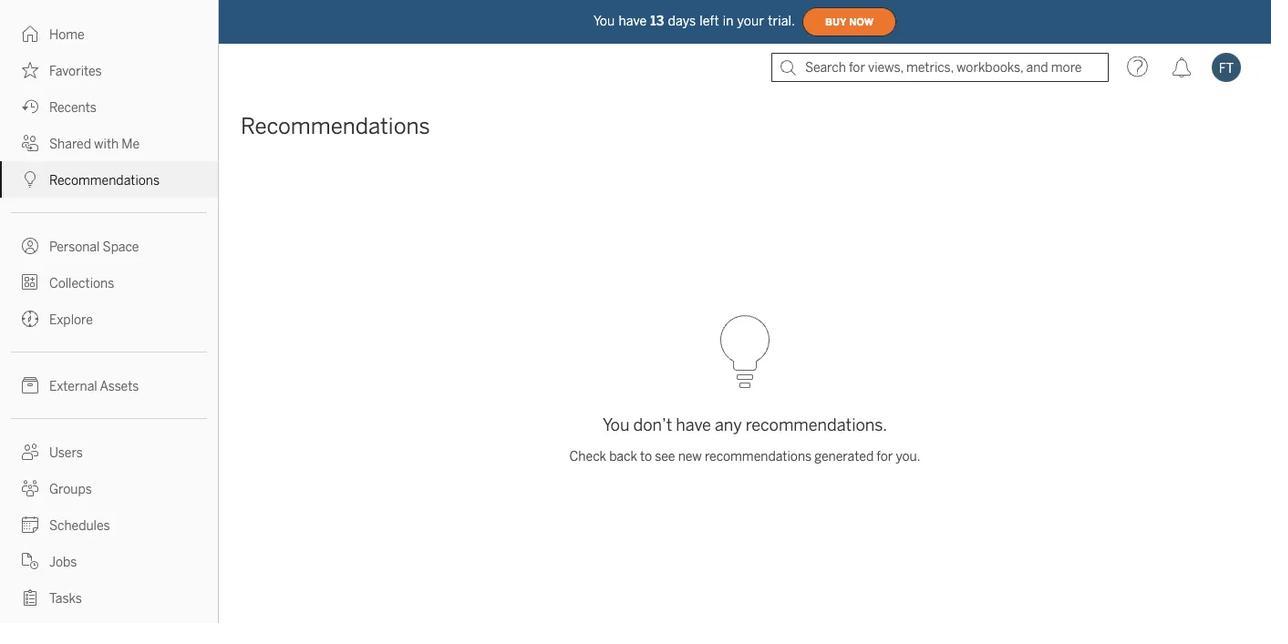 Task type: describe. For each thing, give the bounding box(es) containing it.
you for you don't have any recommendations.
[[603, 416, 630, 436]]

schedules link
[[0, 507, 218, 544]]

collections link
[[0, 265, 218, 301]]

Search for views, metrics, workbooks, and more text field
[[772, 53, 1109, 82]]

recents
[[49, 100, 96, 115]]

home
[[49, 27, 85, 42]]

personal space link
[[0, 228, 218, 265]]

shared with me link
[[0, 125, 218, 161]]

buy now
[[826, 16, 874, 28]]

in
[[723, 13, 734, 29]]

recents link
[[0, 88, 218, 125]]

1 horizontal spatial recommendations
[[241, 114, 430, 140]]

you don't have any recommendations.
[[603, 416, 888, 436]]

explore
[[49, 312, 93, 327]]

jobs
[[49, 555, 77, 570]]

now
[[849, 16, 874, 28]]

new
[[678, 449, 702, 464]]

with
[[94, 136, 119, 151]]

don't
[[633, 416, 672, 436]]

0 vertical spatial have
[[619, 13, 647, 29]]

you for you have 13 days left in your trial.
[[594, 13, 615, 29]]

recommendations inside main navigation. press the up and down arrow keys to access links. element
[[49, 173, 160, 188]]

recommendations link
[[0, 161, 218, 198]]

schedules
[[49, 519, 110, 534]]

main navigation. press the up and down arrow keys to access links. element
[[0, 16, 218, 624]]

recommendations
[[705, 449, 812, 464]]

check
[[570, 449, 607, 464]]

tasks link
[[0, 580, 218, 617]]

back
[[609, 449, 637, 464]]

assets
[[100, 379, 139, 394]]

external
[[49, 379, 97, 394]]

to
[[640, 449, 652, 464]]

personal space
[[49, 239, 139, 254]]

check back to see new recommendations generated for you.
[[570, 449, 921, 464]]



Task type: locate. For each thing, give the bounding box(es) containing it.
external assets
[[49, 379, 139, 394]]

you have 13 days left in your trial.
[[594, 13, 796, 29]]

tasks
[[49, 592, 82, 607]]

you up back
[[603, 416, 630, 436]]

favorites link
[[0, 52, 218, 88]]

you left 13
[[594, 13, 615, 29]]

users link
[[0, 434, 218, 471]]

0 horizontal spatial have
[[619, 13, 647, 29]]

0 vertical spatial you
[[594, 13, 615, 29]]

buy now button
[[803, 7, 897, 36]]

me
[[122, 136, 140, 151]]

shared with me
[[49, 136, 140, 151]]

1 vertical spatial have
[[676, 416, 711, 436]]

groups link
[[0, 471, 218, 507]]

1 vertical spatial recommendations
[[49, 173, 160, 188]]

have
[[619, 13, 647, 29], [676, 416, 711, 436]]

explore link
[[0, 301, 218, 338]]

jobs link
[[0, 544, 218, 580]]

home link
[[0, 16, 218, 52]]

you
[[594, 13, 615, 29], [603, 416, 630, 436]]

shared
[[49, 136, 91, 151]]

0 horizontal spatial recommendations
[[49, 173, 160, 188]]

days
[[668, 13, 696, 29]]

for
[[877, 449, 893, 464]]

1 horizontal spatial have
[[676, 416, 711, 436]]

left
[[700, 13, 719, 29]]

you.
[[896, 449, 921, 464]]

generated
[[815, 449, 874, 464]]

1 vertical spatial you
[[603, 416, 630, 436]]

users
[[49, 446, 83, 461]]

recommendations.
[[746, 416, 888, 436]]

favorites
[[49, 63, 102, 78]]

groups
[[49, 482, 92, 497]]

space
[[103, 239, 139, 254]]

trial.
[[768, 13, 796, 29]]

external assets link
[[0, 368, 218, 404]]

buy
[[826, 16, 847, 28]]

have up new
[[676, 416, 711, 436]]

any
[[715, 416, 742, 436]]

your
[[738, 13, 765, 29]]

personal
[[49, 239, 100, 254]]

collections
[[49, 276, 114, 291]]

have left 13
[[619, 13, 647, 29]]

13
[[651, 13, 664, 29]]

see
[[655, 449, 675, 464]]

0 vertical spatial recommendations
[[241, 114, 430, 140]]

recommendations
[[241, 114, 430, 140], [49, 173, 160, 188]]



Task type: vqa. For each thing, say whether or not it's contained in the screenshot.
the middle 1
no



